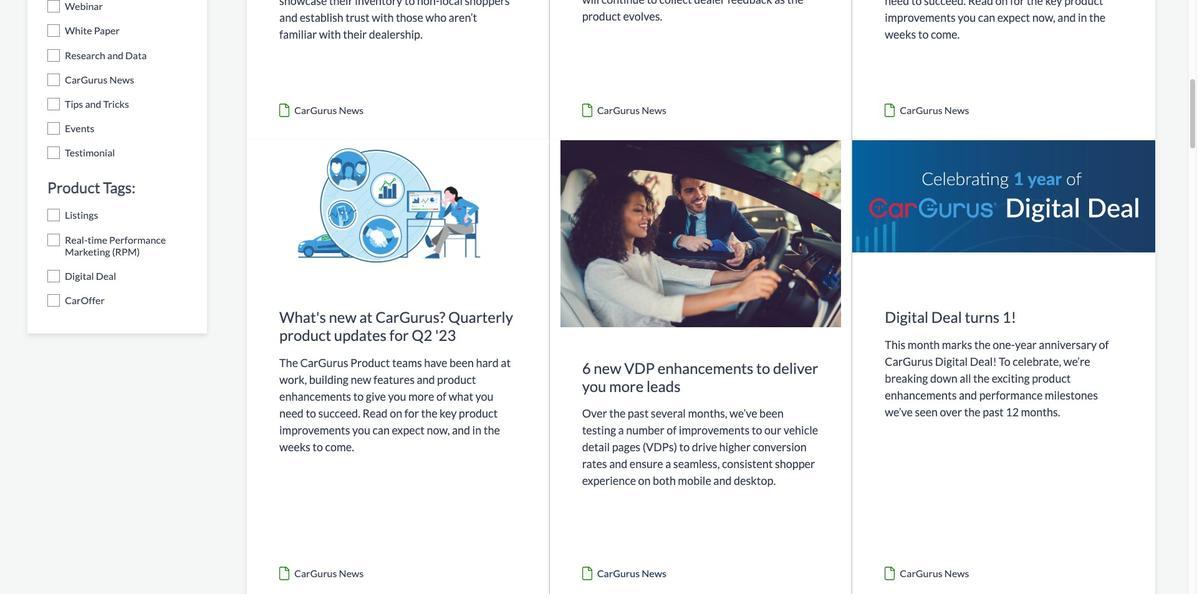 Task type: vqa. For each thing, say whether or not it's contained in the screenshot.
Read
yes



Task type: locate. For each thing, give the bounding box(es) containing it.
1 horizontal spatial on
[[638, 474, 651, 488]]

at
[[360, 308, 373, 326], [501, 356, 511, 370]]

1 horizontal spatial deal
[[932, 308, 962, 326]]

0 vertical spatial for
[[390, 326, 409, 344]]

time
[[88, 234, 107, 245]]

at left cargurus?
[[360, 308, 373, 326]]

enhancements down the 'building' at the left bottom
[[279, 390, 351, 404]]

0 horizontal spatial a
[[619, 424, 624, 437]]

1 horizontal spatial improvements
[[679, 424, 750, 437]]

1 horizontal spatial product
[[351, 356, 390, 370]]

shopper
[[775, 457, 815, 471]]

for up expect
[[405, 407, 419, 420]]

improvements
[[279, 423, 350, 437], [679, 424, 750, 437]]

a up both
[[666, 457, 671, 471]]

new inside 6 new vdp enhancements to deliver you more leads
[[594, 359, 622, 377]]

deal down marketing
[[96, 270, 116, 282]]

month
[[908, 338, 940, 352]]

1 horizontal spatial image to illustrate article content image
[[550, 140, 852, 327]]

and down the all
[[959, 389, 977, 402]]

product up in
[[459, 407, 498, 420]]

0 vertical spatial been
[[450, 356, 474, 370]]

improvements up weeks
[[279, 423, 350, 437]]

the
[[975, 338, 991, 352], [974, 372, 990, 386], [965, 406, 981, 419], [421, 407, 438, 420], [609, 407, 626, 421], [484, 423, 500, 437]]

0 vertical spatial on
[[390, 407, 402, 420]]

deal!
[[970, 355, 997, 369]]

2 horizontal spatial digital
[[935, 355, 968, 369]]

research and data
[[65, 49, 147, 61]]

pages
[[612, 441, 641, 454]]

for
[[390, 326, 409, 344], [405, 407, 419, 420]]

1 vertical spatial of
[[437, 390, 447, 404]]

cargurus
[[65, 73, 108, 85], [294, 104, 337, 116], [597, 104, 640, 116], [900, 104, 943, 116], [885, 355, 933, 369], [300, 356, 348, 370], [294, 568, 337, 580], [597, 568, 640, 580], [900, 568, 943, 580]]

at right hard
[[501, 356, 511, 370]]

been up our
[[760, 407, 784, 421]]

of inside over the past several months, we've been testing a number of improvements to our vehicle detail pages (vdps) to drive higher conversion rates and ensure a seamless, consistent shopper experience on both mobile and desktop.
[[667, 424, 677, 437]]

0 horizontal spatial cargurus news link
[[247, 0, 549, 140]]

product inside this month marks the one-year anniversary of cargurus digital deal! to celebrate, we're breaking down all the exciting product enhancements and performance milestones we've seen over the past 12 months.
[[1032, 372, 1071, 386]]

the inside over the past several months, we've been testing a number of improvements to our vehicle detail pages (vdps) to drive higher conversion rates and ensure a seamless, consistent shopper experience on both mobile and desktop.
[[609, 407, 626, 421]]

past left "12"
[[983, 406, 1004, 419]]

webinar
[[65, 0, 103, 12]]

product up the
[[279, 326, 331, 344]]

0 horizontal spatial at
[[360, 308, 373, 326]]

improvements inside over the past several months, we've been testing a number of improvements to our vehicle detail pages (vdps) to drive higher conversion rates and ensure a seamless, consistent shopper experience on both mobile and desktop.
[[679, 424, 750, 437]]

what
[[449, 390, 474, 404]]

1 image to illustrate article content image from the left
[[247, 140, 549, 277]]

key
[[440, 407, 457, 420]]

a
[[619, 424, 624, 437], [666, 457, 671, 471]]

marks
[[942, 338, 973, 352]]

of up 'key'
[[437, 390, 447, 404]]

for left q2 at the left bottom
[[390, 326, 409, 344]]

product
[[279, 326, 331, 344], [1032, 372, 1071, 386], [437, 373, 476, 387], [459, 407, 498, 420]]

1 horizontal spatial enhancements
[[658, 359, 754, 377]]

deal up marks
[[932, 308, 962, 326]]

2 vertical spatial of
[[667, 424, 677, 437]]

0 horizontal spatial image to illustrate article content image
[[247, 140, 549, 277]]

over
[[582, 407, 607, 421]]

0 horizontal spatial been
[[450, 356, 474, 370]]

2 horizontal spatial image to illustrate article content image
[[853, 140, 1156, 277]]

1 vertical spatial digital
[[885, 308, 929, 326]]

image to illustrate article content image
[[247, 140, 549, 277], [550, 140, 852, 327], [853, 140, 1156, 277]]

digital for digital deal turns 1!
[[885, 308, 929, 326]]

white paper
[[65, 25, 120, 36]]

of right anniversary on the bottom right of the page
[[1099, 338, 1109, 352]]

to left our
[[752, 424, 763, 437]]

breaking
[[885, 372, 928, 386]]

0 horizontal spatial deal
[[96, 270, 116, 282]]

the left 'key'
[[421, 407, 438, 420]]

1 horizontal spatial of
[[667, 424, 677, 437]]

research
[[65, 49, 105, 61]]

leads
[[647, 377, 681, 395]]

seen
[[915, 406, 938, 419]]

more left the leads
[[609, 377, 644, 395]]

1 horizontal spatial a
[[666, 457, 671, 471]]

of inside the cargurus product teams have been hard at work, building new features and product enhancements to give you more of what you need to succeed. read on for the key product improvements you can expect now, and in the weeks to come.
[[437, 390, 447, 404]]

what's new at cargurus? quarterly product updates for q2 '23
[[279, 308, 513, 344]]

past
[[983, 406, 1004, 419], [628, 407, 649, 421]]

0 vertical spatial digital
[[65, 270, 94, 282]]

product inside the cargurus product teams have been hard at work, building new features and product enhancements to give you more of what you need to succeed. read on for the key product improvements you can expect now, and in the weeks to come.
[[351, 356, 390, 370]]

digital deal
[[65, 270, 116, 282]]

over the past several months, we've been testing a number of improvements to our vehicle detail pages (vdps) to drive higher conversion rates and ensure a seamless, consistent shopper experience on both mobile and desktop.
[[582, 407, 818, 488]]

1 cargurus news link from the left
[[247, 0, 549, 140]]

0 vertical spatial at
[[360, 308, 373, 326]]

and left in
[[452, 423, 470, 437]]

this month marks the one-year anniversary of cargurus digital deal! to celebrate, we're breaking down all the exciting product enhancements and performance milestones we've seen over the past 12 months.
[[885, 338, 1109, 419]]

improvements down months, at right bottom
[[679, 424, 750, 437]]

number
[[626, 424, 665, 437]]

new
[[329, 308, 357, 326], [594, 359, 622, 377], [351, 373, 372, 387]]

0 horizontal spatial improvements
[[279, 423, 350, 437]]

down
[[931, 372, 958, 386]]

0 horizontal spatial digital
[[65, 270, 94, 282]]

more
[[609, 377, 644, 395], [409, 390, 434, 404]]

0 horizontal spatial of
[[437, 390, 447, 404]]

all
[[960, 372, 972, 386]]

enhancements
[[658, 359, 754, 377], [885, 389, 957, 402], [279, 390, 351, 404]]

what's
[[279, 308, 326, 326]]

more inside the cargurus product teams have been hard at work, building new features and product enhancements to give you more of what you need to succeed. read on for the key product improvements you can expect now, and in the weeks to come.
[[409, 390, 434, 404]]

real-time performance marketing (rpm)
[[65, 234, 166, 257]]

been
[[450, 356, 474, 370], [760, 407, 784, 421]]

product tags:
[[47, 178, 136, 196]]

deliver
[[773, 359, 819, 377]]

3 cargurus news link from the left
[[853, 0, 1156, 140]]

detail
[[582, 441, 610, 454]]

enhancements up seen
[[885, 389, 957, 402]]

the right over
[[965, 406, 981, 419]]

2 vertical spatial digital
[[935, 355, 968, 369]]

the
[[279, 356, 298, 370]]

digital up caroffer
[[65, 270, 94, 282]]

image to illustrate article content image for quarterly
[[247, 140, 549, 277]]

and right mobile
[[714, 474, 732, 488]]

digital up this
[[885, 308, 929, 326]]

1 vertical spatial product
[[351, 356, 390, 370]]

digital inside this month marks the one-year anniversary of cargurus digital deal! to celebrate, we're breaking down all the exciting product enhancements and performance milestones we've seen over the past 12 months.
[[935, 355, 968, 369]]

of
[[1099, 338, 1109, 352], [437, 390, 447, 404], [667, 424, 677, 437]]

and inside this month marks the one-year anniversary of cargurus digital deal! to celebrate, we're breaking down all the exciting product enhancements and performance milestones we've seen over the past 12 months.
[[959, 389, 977, 402]]

give
[[366, 390, 386, 404]]

image to illustrate article content image for to
[[550, 140, 852, 327]]

can
[[373, 423, 390, 437]]

past up number
[[628, 407, 649, 421]]

0 horizontal spatial enhancements
[[279, 390, 351, 404]]

enhancements up months, at right bottom
[[658, 359, 754, 377]]

anniversary
[[1039, 338, 1097, 352]]

celebrate,
[[1013, 355, 1062, 369]]

1 vertical spatial a
[[666, 457, 671, 471]]

past inside over the past several months, we've been testing a number of improvements to our vehicle detail pages (vdps) to drive higher conversion rates and ensure a seamless, consistent shopper experience on both mobile and desktop.
[[628, 407, 649, 421]]

marketing
[[65, 246, 110, 257]]

0 horizontal spatial we've
[[730, 407, 758, 421]]

rates
[[582, 457, 607, 471]]

testimonial
[[65, 147, 115, 159]]

1 horizontal spatial been
[[760, 407, 784, 421]]

1 vertical spatial on
[[638, 474, 651, 488]]

on up expect
[[390, 407, 402, 420]]

on down ensure
[[638, 474, 651, 488]]

new right 6
[[594, 359, 622, 377]]

succeed.
[[318, 407, 361, 420]]

0 vertical spatial deal
[[96, 270, 116, 282]]

2 horizontal spatial of
[[1099, 338, 1109, 352]]

new for you
[[594, 359, 622, 377]]

0 vertical spatial product
[[47, 178, 100, 196]]

performance
[[109, 234, 166, 245]]

been inside over the past several months, we've been testing a number of improvements to our vehicle detail pages (vdps) to drive higher conversion rates and ensure a seamless, consistent shopper experience on both mobile and desktop.
[[760, 407, 784, 421]]

quarterly
[[448, 308, 513, 326]]

testing
[[582, 424, 616, 437]]

0 horizontal spatial past
[[628, 407, 649, 421]]

1 vertical spatial for
[[405, 407, 419, 420]]

the right in
[[484, 423, 500, 437]]

to inside 6 new vdp enhancements to deliver you more leads
[[757, 359, 771, 377]]

been inside the cargurus product teams have been hard at work, building new features and product enhancements to give you more of what you need to succeed. read on for the key product improvements you can expect now, and in the weeks to come.
[[450, 356, 474, 370]]

1 horizontal spatial digital
[[885, 308, 929, 326]]

deal for digital deal turns 1!
[[932, 308, 962, 326]]

and
[[107, 49, 123, 61], [85, 98, 101, 110], [417, 373, 435, 387], [959, 389, 977, 402], [452, 423, 470, 437], [609, 457, 628, 471], [714, 474, 732, 488]]

you left can
[[352, 423, 370, 437]]

we've
[[885, 406, 913, 419], [730, 407, 758, 421]]

enhancements inside the cargurus product teams have been hard at work, building new features and product enhancements to give you more of what you need to succeed. read on for the key product improvements you can expect now, and in the weeks to come.
[[279, 390, 351, 404]]

and left data
[[107, 49, 123, 61]]

product up features
[[351, 356, 390, 370]]

new inside what's new at cargurus? quarterly product updates for q2 '23
[[329, 308, 357, 326]]

0 vertical spatial of
[[1099, 338, 1109, 352]]

1 horizontal spatial at
[[501, 356, 511, 370]]

to left come.
[[313, 440, 323, 454]]

more down features
[[409, 390, 434, 404]]

deal for digital deal
[[96, 270, 116, 282]]

of down several
[[667, 424, 677, 437]]

1 horizontal spatial we've
[[885, 406, 913, 419]]

you inside 6 new vdp enhancements to deliver you more leads
[[582, 377, 606, 395]]

been left hard
[[450, 356, 474, 370]]

at inside what's new at cargurus? quarterly product updates for q2 '23
[[360, 308, 373, 326]]

months.
[[1021, 406, 1061, 419]]

the right the over
[[609, 407, 626, 421]]

2 image to illustrate article content image from the left
[[550, 140, 852, 327]]

cargurus news link
[[247, 0, 549, 140], [550, 0, 852, 140], [853, 0, 1156, 140]]

product down "celebrate,"
[[1032, 372, 1071, 386]]

paper
[[94, 25, 120, 36]]

digital down marks
[[935, 355, 968, 369]]

hard
[[476, 356, 499, 370]]

one-
[[993, 338, 1015, 352]]

consistent
[[722, 457, 773, 471]]

to left deliver
[[757, 359, 771, 377]]

2 horizontal spatial enhancements
[[885, 389, 957, 402]]

we've inside over the past several months, we've been testing a number of improvements to our vehicle detail pages (vdps) to drive higher conversion rates and ensure a seamless, consistent shopper experience on both mobile and desktop.
[[730, 407, 758, 421]]

a up pages
[[619, 424, 624, 437]]

to
[[757, 359, 771, 377], [353, 390, 364, 404], [306, 407, 316, 420], [752, 424, 763, 437], [313, 440, 323, 454], [680, 441, 690, 454]]

2 horizontal spatial cargurus news link
[[853, 0, 1156, 140]]

1 vertical spatial at
[[501, 356, 511, 370]]

we've up the higher
[[730, 407, 758, 421]]

you up the over
[[582, 377, 606, 395]]

0 horizontal spatial more
[[409, 390, 434, 404]]

1 vertical spatial deal
[[932, 308, 962, 326]]

0 horizontal spatial on
[[390, 407, 402, 420]]

product up listings
[[47, 178, 100, 196]]

1 vertical spatial been
[[760, 407, 784, 421]]

our
[[765, 424, 782, 437]]

1 horizontal spatial cargurus news link
[[550, 0, 852, 140]]

new up give
[[351, 373, 372, 387]]

1 horizontal spatial past
[[983, 406, 1004, 419]]

1 horizontal spatial more
[[609, 377, 644, 395]]

the cargurus product teams have been hard at work, building new features and product enhancements to give you more of what you need to succeed. read on for the key product improvements you can expect now, and in the weeks to come.
[[279, 356, 511, 454]]

product inside what's new at cargurus? quarterly product updates for q2 '23
[[279, 326, 331, 344]]

new right what's
[[329, 308, 357, 326]]

we've left seen
[[885, 406, 913, 419]]



Task type: describe. For each thing, give the bounding box(es) containing it.
improvements inside the cargurus product teams have been hard at work, building new features and product enhancements to give you more of what you need to succeed. read on for the key product improvements you can expect now, and in the weeks to come.
[[279, 423, 350, 437]]

have
[[424, 356, 448, 370]]

several
[[651, 407, 686, 421]]

new for updates
[[329, 308, 357, 326]]

real-
[[65, 234, 88, 245]]

months,
[[688, 407, 728, 421]]

0 vertical spatial a
[[619, 424, 624, 437]]

of inside this month marks the one-year anniversary of cargurus digital deal! to celebrate, we're breaking down all the exciting product enhancements and performance milestones we've seen over the past 12 months.
[[1099, 338, 1109, 352]]

q2
[[412, 326, 432, 344]]

over
[[940, 406, 962, 419]]

2 cargurus news link from the left
[[550, 0, 852, 140]]

(rpm)
[[112, 246, 140, 257]]

in
[[473, 423, 482, 437]]

we've inside this month marks the one-year anniversary of cargurus digital deal! to celebrate, we're breaking down all the exciting product enhancements and performance milestones we've seen over the past 12 months.
[[885, 406, 913, 419]]

cargurus inside the cargurus product teams have been hard at work, building new features and product enhancements to give you more of what you need to succeed. read on for the key product improvements you can expect now, and in the weeks to come.
[[300, 356, 348, 370]]

vehicle
[[784, 424, 818, 437]]

the right the all
[[974, 372, 990, 386]]

12
[[1006, 406, 1019, 419]]

experience
[[582, 474, 636, 488]]

to right need
[[306, 407, 316, 420]]

more inside 6 new vdp enhancements to deliver you more leads
[[609, 377, 644, 395]]

past inside this month marks the one-year anniversary of cargurus digital deal! to celebrate, we're breaking down all the exciting product enhancements and performance milestones we've seen over the past 12 months.
[[983, 406, 1004, 419]]

you right what
[[476, 390, 494, 404]]

performance
[[980, 389, 1043, 402]]

vdp
[[624, 359, 655, 377]]

1!
[[1003, 308, 1017, 326]]

caroffer
[[65, 294, 105, 306]]

on inside the cargurus product teams have been hard at work, building new features and product enhancements to give you more of what you need to succeed. read on for the key product improvements you can expect now, and in the weeks to come.
[[390, 407, 402, 420]]

updates
[[334, 326, 387, 344]]

6
[[582, 359, 591, 377]]

we're
[[1064, 355, 1091, 369]]

to left drive
[[680, 441, 690, 454]]

6 new vdp enhancements to deliver you more leads
[[582, 359, 819, 395]]

building
[[309, 373, 349, 387]]

white
[[65, 25, 92, 36]]

new inside the cargurus product teams have been hard at work, building new features and product enhancements to give you more of what you need to succeed. read on for the key product improvements you can expect now, and in the weeks to come.
[[351, 373, 372, 387]]

drive
[[692, 441, 717, 454]]

0 horizontal spatial product
[[47, 178, 100, 196]]

both
[[653, 474, 676, 488]]

(vdps)
[[643, 441, 677, 454]]

to
[[999, 355, 1011, 369]]

for inside the cargurus product teams have been hard at work, building new features and product enhancements to give you more of what you need to succeed. read on for the key product improvements you can expect now, and in the weeks to come.
[[405, 407, 419, 420]]

3 image to illustrate article content image from the left
[[853, 140, 1156, 277]]

listings
[[65, 209, 98, 221]]

weeks
[[279, 440, 311, 454]]

and down have
[[417, 373, 435, 387]]

product up what
[[437, 373, 476, 387]]

enhancements inside this month marks the one-year anniversary of cargurus digital deal! to celebrate, we're breaking down all the exciting product enhancements and performance milestones we've seen over the past 12 months.
[[885, 389, 957, 402]]

work,
[[279, 373, 307, 387]]

data
[[125, 49, 147, 61]]

features
[[374, 373, 415, 387]]

conversion
[[753, 441, 807, 454]]

higher
[[719, 441, 751, 454]]

now,
[[427, 423, 450, 437]]

'23
[[435, 326, 456, 344]]

digital for digital deal
[[65, 270, 94, 282]]

cargurus?
[[376, 308, 446, 326]]

ensure
[[630, 457, 663, 471]]

turns
[[965, 308, 1000, 326]]

tips
[[65, 98, 83, 110]]

the up deal!
[[975, 338, 991, 352]]

cargurus inside this month marks the one-year anniversary of cargurus digital deal! to celebrate, we're breaking down all the exciting product enhancements and performance milestones we've seen over the past 12 months.
[[885, 355, 933, 369]]

at inside the cargurus product teams have been hard at work, building new features and product enhancements to give you more of what you need to succeed. read on for the key product improvements you can expect now, and in the weeks to come.
[[501, 356, 511, 370]]

year
[[1015, 338, 1037, 352]]

milestones
[[1045, 389, 1098, 402]]

and right tips
[[85, 98, 101, 110]]

events
[[65, 122, 94, 134]]

digital deal turns 1!
[[885, 308, 1017, 326]]

enhancements inside 6 new vdp enhancements to deliver you more leads
[[658, 359, 754, 377]]

need
[[279, 407, 304, 420]]

expect
[[392, 423, 425, 437]]

on inside over the past several months, we've been testing a number of improvements to our vehicle detail pages (vdps) to drive higher conversion rates and ensure a seamless, consistent shopper experience on both mobile and desktop.
[[638, 474, 651, 488]]

tricks
[[103, 98, 129, 110]]

exciting
[[992, 372, 1030, 386]]

you down features
[[388, 390, 406, 404]]

tips and tricks
[[65, 98, 129, 110]]

desktop.
[[734, 474, 776, 488]]

mobile
[[678, 474, 712, 488]]

teams
[[392, 356, 422, 370]]

to left give
[[353, 390, 364, 404]]

for inside what's new at cargurus? quarterly product updates for q2 '23
[[390, 326, 409, 344]]

seamless,
[[674, 457, 720, 471]]

read
[[363, 407, 388, 420]]

tags:
[[103, 178, 136, 196]]

come.
[[325, 440, 354, 454]]

and down pages
[[609, 457, 628, 471]]

this
[[885, 338, 906, 352]]



